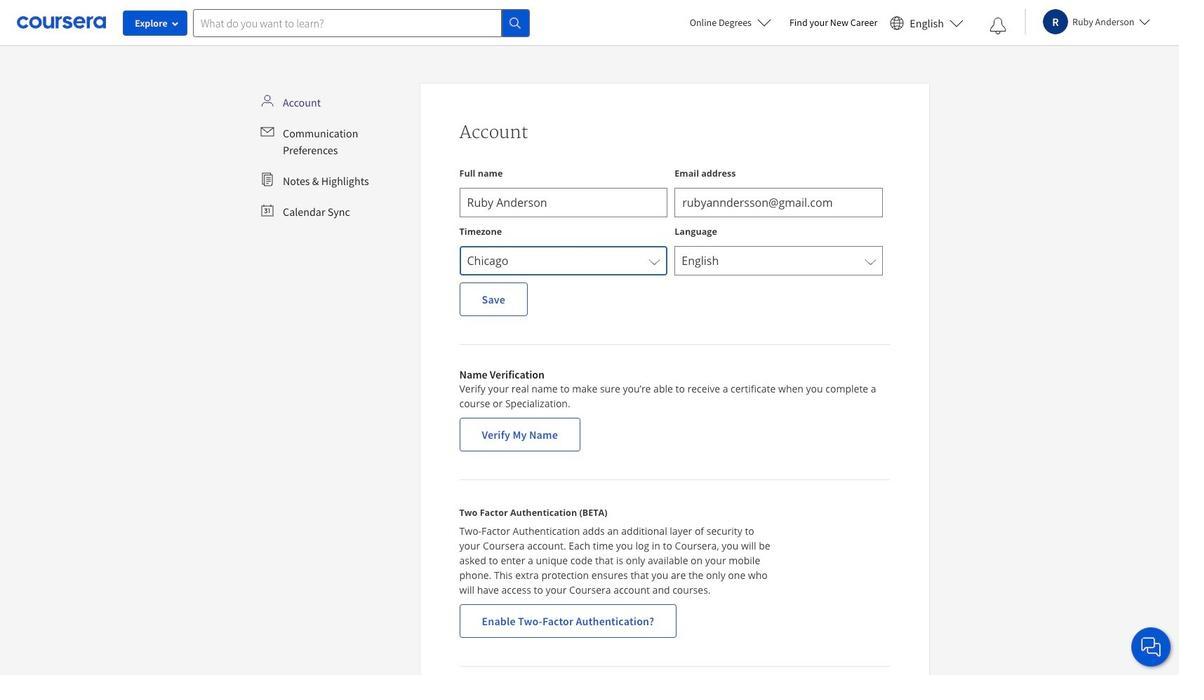 Task type: locate. For each thing, give the bounding box(es) containing it.
coursera image
[[17, 11, 106, 34]]

None search field
[[193, 9, 530, 37]]

What do you want to learn? text field
[[193, 9, 502, 37]]

None text field
[[459, 188, 668, 218], [675, 188, 883, 218], [459, 188, 668, 218], [675, 188, 883, 218]]

menu
[[255, 88, 414, 226]]



Task type: vqa. For each thing, say whether or not it's contained in the screenshot.
the right Maryland
no



